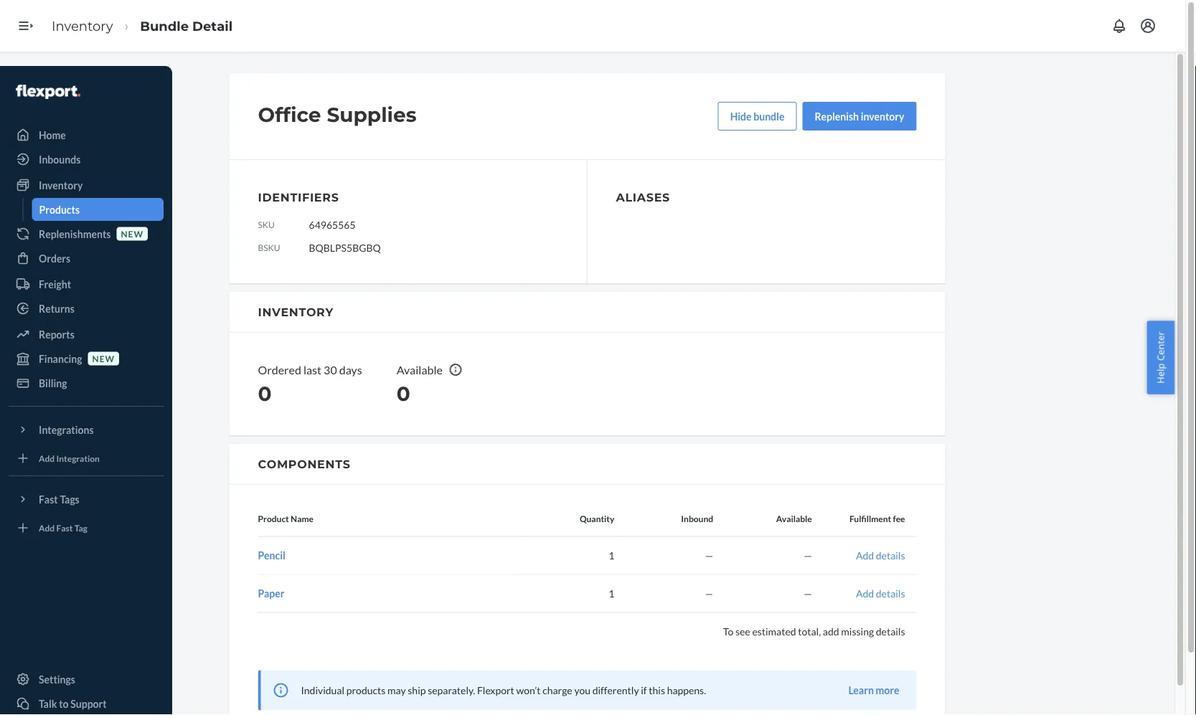Task type: vqa. For each thing, say whether or not it's contained in the screenshot.
2nd "On-" from the top of the page
no



Task type: describe. For each thing, give the bounding box(es) containing it.
details for pencil
[[876, 550, 906, 562]]

details for paper
[[876, 588, 906, 600]]

integrations button
[[9, 419, 164, 442]]

help
[[1155, 364, 1168, 384]]

if
[[641, 685, 647, 697]]

bundle
[[140, 18, 189, 34]]

components element
[[229, 444, 946, 716]]

inbound
[[682, 514, 714, 525]]

add integration
[[39, 453, 100, 464]]

returns
[[39, 303, 75, 315]]

sku
[[258, 219, 275, 230]]

inventory
[[861, 110, 905, 122]]

tag
[[74, 523, 88, 533]]

happens.
[[667, 685, 707, 697]]

freight
[[39, 278, 71, 290]]

fast tags button
[[9, 488, 164, 511]]

to
[[723, 626, 734, 638]]

new for financing
[[92, 354, 115, 364]]

inventory element
[[229, 292, 946, 436]]

to
[[59, 698, 69, 710]]

bundle detail
[[140, 18, 233, 34]]

detail
[[193, 18, 233, 34]]

1 for paper
[[609, 588, 615, 600]]

1 vertical spatial inventory link
[[9, 174, 164, 197]]

products link
[[32, 198, 164, 221]]

help center button
[[1148, 321, 1175, 395]]

to see estimated total, add missing details
[[723, 626, 906, 638]]

add
[[823, 626, 840, 638]]

individual
[[301, 685, 345, 697]]

inbounds
[[39, 153, 81, 165]]

identifiers element
[[258, 189, 558, 255]]

replenish inventory button
[[803, 102, 917, 131]]

you
[[575, 685, 591, 697]]

pencil link
[[258, 550, 286, 562]]

integration
[[56, 453, 100, 464]]

flexport logo image
[[16, 85, 80, 99]]

supplies
[[327, 103, 417, 127]]

total,
[[799, 626, 821, 638]]

available inside inventory element
[[397, 363, 443, 377]]

learn more
[[849, 685, 900, 697]]

replenish inventory
[[815, 110, 905, 122]]

bundle detail link
[[140, 18, 233, 34]]

2 0 from the left
[[397, 382, 410, 406]]

open navigation image
[[17, 17, 34, 34]]

settings
[[39, 674, 75, 686]]

fast inside dropdown button
[[39, 494, 58, 506]]

financing
[[39, 353, 82, 365]]

won't
[[517, 685, 541, 697]]

add left integration
[[39, 453, 55, 464]]

1 for pencil
[[609, 550, 615, 562]]

quantity
[[580, 514, 615, 525]]

ordered
[[258, 363, 301, 377]]

days
[[339, 363, 362, 377]]

hide bundle
[[731, 110, 785, 122]]

1 vertical spatial inventory
[[39, 179, 83, 191]]

talk to support
[[39, 698, 107, 710]]

name
[[291, 514, 314, 525]]

reports link
[[9, 323, 164, 346]]

orders
[[39, 252, 71, 265]]

talk to support button
[[9, 693, 164, 716]]

more
[[876, 685, 900, 697]]



Task type: locate. For each thing, give the bounding box(es) containing it.
learn more button
[[849, 684, 900, 698]]

last
[[304, 363, 322, 377]]

1 horizontal spatial available
[[777, 514, 813, 525]]

2 vertical spatial inventory
[[258, 305, 334, 319]]

add details link for paper
[[856, 588, 906, 600]]

ship
[[408, 685, 426, 697]]

available inside components element
[[777, 514, 813, 525]]

1 vertical spatial details
[[876, 588, 906, 600]]

add details link down the fulfillment fee
[[856, 550, 906, 562]]

1 vertical spatial add details link
[[856, 588, 906, 600]]

billing link
[[9, 372, 164, 395]]

see
[[736, 626, 751, 638]]

fast left tag
[[56, 523, 73, 533]]

support
[[71, 698, 107, 710]]

2 add details from the top
[[856, 588, 906, 600]]

64965565
[[309, 219, 356, 231]]

add integration link
[[9, 447, 164, 470]]

2 1 from the top
[[609, 588, 615, 600]]

inventory inside breadcrumbs navigation
[[52, 18, 113, 34]]

0 vertical spatial fast
[[39, 494, 58, 506]]

1 vertical spatial available
[[777, 514, 813, 525]]

fulfillment fee
[[850, 514, 906, 525]]

0 vertical spatial add details link
[[856, 550, 906, 562]]

bsku
[[258, 242, 280, 253]]

0 vertical spatial add details
[[856, 550, 906, 562]]

returns link
[[9, 297, 164, 320]]

integrations
[[39, 424, 94, 436]]

inventory link right open navigation icon
[[52, 18, 113, 34]]

components
[[258, 457, 351, 471]]

tags
[[60, 494, 80, 506]]

hide
[[731, 110, 752, 122]]

help center
[[1155, 332, 1168, 384]]

reports
[[39, 328, 75, 341]]

differently
[[593, 685, 639, 697]]

hide bundle button
[[718, 102, 797, 131]]

open notifications image
[[1111, 17, 1129, 34]]

1 horizontal spatial 0
[[397, 382, 410, 406]]

missing
[[842, 626, 875, 638]]

0 horizontal spatial new
[[92, 354, 115, 364]]

replenish
[[815, 110, 859, 122]]

bqblps5bgbq
[[309, 242, 381, 254]]

add details link up the missing
[[856, 588, 906, 600]]

ordered last 30 days 0
[[258, 363, 362, 406]]

0 vertical spatial details
[[876, 550, 906, 562]]

separately.
[[428, 685, 475, 697]]

available
[[397, 363, 443, 377], [777, 514, 813, 525]]

bundle
[[754, 110, 785, 122]]

pencil
[[258, 550, 286, 562]]

2 vertical spatial details
[[876, 626, 906, 638]]

charge
[[543, 685, 573, 697]]

learn
[[849, 685, 874, 697]]

0 horizontal spatial 0
[[258, 382, 272, 406]]

inbounds link
[[9, 148, 164, 171]]

this
[[649, 685, 666, 697]]

inventory up ordered
[[258, 305, 334, 319]]

new for replenishments
[[121, 229, 144, 239]]

breadcrumbs navigation
[[40, 5, 244, 47]]

0 vertical spatial available
[[397, 363, 443, 377]]

office
[[258, 103, 321, 127]]

inventory link
[[52, 18, 113, 34], [9, 174, 164, 197]]

paper link
[[258, 588, 285, 600]]

freight link
[[9, 273, 164, 296]]

add down fast tags on the left bottom of page
[[39, 523, 55, 533]]

individual products may ship separately. flexport won't charge you differently if this happens.
[[301, 685, 707, 697]]

0 vertical spatial 1
[[609, 550, 615, 562]]

1 1 from the top
[[609, 550, 615, 562]]

0 vertical spatial inventory
[[52, 18, 113, 34]]

products
[[347, 685, 386, 697]]

add details link for pencil
[[856, 550, 906, 562]]

30
[[324, 363, 337, 377]]

inventory up products
[[39, 179, 83, 191]]

1 add details link from the top
[[856, 550, 906, 562]]

product name
[[258, 514, 314, 525]]

add details for pencil
[[856, 550, 906, 562]]

product
[[258, 514, 289, 525]]

details
[[876, 550, 906, 562], [876, 588, 906, 600], [876, 626, 906, 638]]

add
[[39, 453, 55, 464], [39, 523, 55, 533], [856, 550, 875, 562], [856, 588, 875, 600]]

add details
[[856, 550, 906, 562], [856, 588, 906, 600]]

fee
[[893, 514, 906, 525]]

products
[[39, 204, 80, 216]]

billing
[[39, 377, 67, 389]]

0 vertical spatial inventory link
[[52, 18, 113, 34]]

0 inside ordered last 30 days 0
[[258, 382, 272, 406]]

identifiers
[[258, 190, 339, 204]]

1 horizontal spatial new
[[121, 229, 144, 239]]

1 vertical spatial fast
[[56, 523, 73, 533]]

add details down the fulfillment fee
[[856, 550, 906, 562]]

inventory link down inbounds link
[[9, 174, 164, 197]]

fulfillment
[[850, 514, 892, 525]]

1 0 from the left
[[258, 382, 272, 406]]

fast left tags
[[39, 494, 58, 506]]

center
[[1155, 332, 1168, 361]]

may
[[388, 685, 406, 697]]

flexport
[[477, 685, 515, 697]]

add fast tag link
[[9, 517, 164, 540]]

home
[[39, 129, 66, 141]]

open account menu image
[[1140, 17, 1157, 34]]

paper
[[258, 588, 285, 600]]

add up the missing
[[856, 588, 875, 600]]

inventory right open navigation icon
[[52, 18, 113, 34]]

0 horizontal spatial available
[[397, 363, 443, 377]]

2 add details link from the top
[[856, 588, 906, 600]]

new
[[121, 229, 144, 239], [92, 354, 115, 364]]

orders link
[[9, 247, 164, 270]]

0 vertical spatial new
[[121, 229, 144, 239]]

home link
[[9, 123, 164, 146]]

settings link
[[9, 668, 164, 691]]

1 add details from the top
[[856, 550, 906, 562]]

2 details from the top
[[876, 588, 906, 600]]

fast
[[39, 494, 58, 506], [56, 523, 73, 533]]

new down reports link
[[92, 354, 115, 364]]

add down fulfillment
[[856, 550, 875, 562]]

1 vertical spatial 1
[[609, 588, 615, 600]]

replenishments
[[39, 228, 111, 240]]

office supplies
[[258, 103, 417, 127]]

fast tags
[[39, 494, 80, 506]]

add details up the missing
[[856, 588, 906, 600]]

3 details from the top
[[876, 626, 906, 638]]

—
[[705, 550, 714, 562], [804, 550, 813, 562], [705, 588, 714, 600], [804, 588, 813, 600]]

1 vertical spatial new
[[92, 354, 115, 364]]

1
[[609, 550, 615, 562], [609, 588, 615, 600]]

add fast tag
[[39, 523, 88, 533]]

1 vertical spatial add details
[[856, 588, 906, 600]]

1 details from the top
[[876, 550, 906, 562]]

add details for paper
[[856, 588, 906, 600]]

0
[[258, 382, 272, 406], [397, 382, 410, 406]]

new down the products link
[[121, 229, 144, 239]]

talk
[[39, 698, 57, 710]]

aliases
[[616, 190, 671, 204]]

estimated
[[753, 626, 797, 638]]



